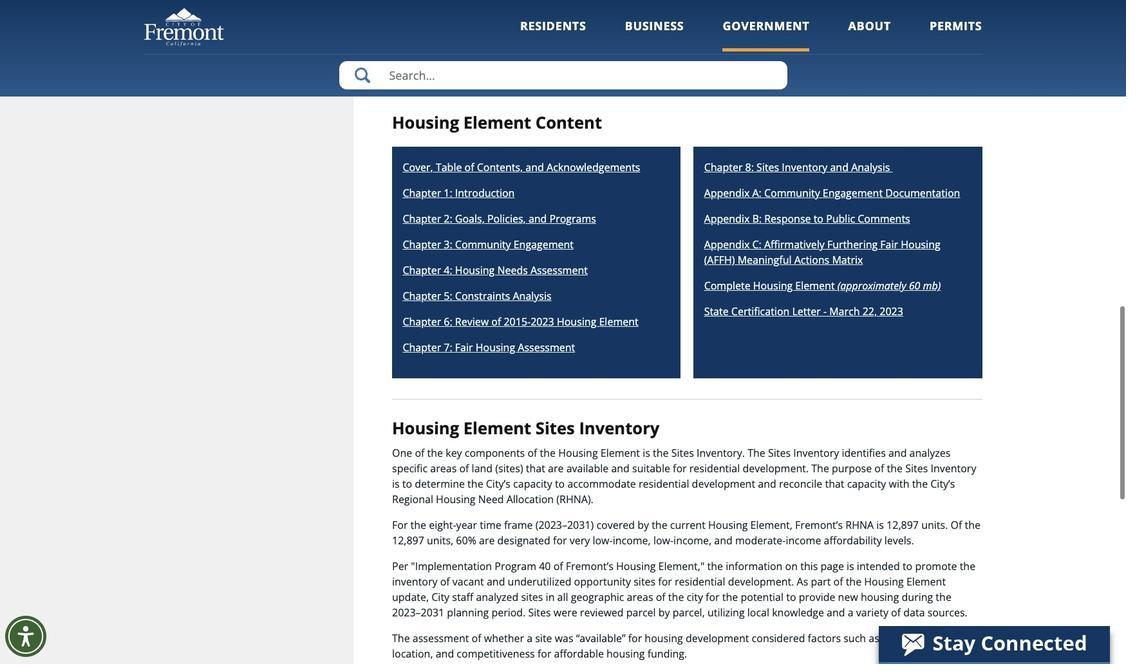 Task type: locate. For each thing, give the bounding box(es) containing it.
1 vertical spatial update
[[873, 50, 908, 64]]

0 vertical spatial development.
[[743, 462, 809, 476]]

areas up parcel
[[627, 591, 654, 605]]

for inside for the eight-year time frame (2023–2031) covered by the current housing element, fremont's rhna is 12,897 units. of the 12,897 units, 60% are designated for very low-income, low-income, and moderate-income affordability levels.
[[553, 534, 567, 548]]

identifies
[[842, 447, 886, 461]]

2 vertical spatial the
[[392, 632, 410, 646]]

1 horizontal spatial areas
[[627, 591, 654, 605]]

appendix for appendix c: affirmatively furthering fair housing (affh) meaningful actions matrix
[[704, 238, 750, 252]]

are left available
[[548, 462, 564, 476]]

1 vertical spatial that
[[825, 477, 845, 492]]

2 vertical spatial housing
[[607, 647, 645, 662]]

by right parcel
[[659, 606, 670, 620]]

chapter 8: sites inventory and analysis link
[[704, 161, 893, 175]]

covered
[[597, 519, 635, 533]]

the right element,"
[[708, 560, 723, 574]]

1 vertical spatial fair
[[455, 341, 473, 355]]

and left moderate-
[[715, 534, 733, 548]]

0 vertical spatial analysis
[[852, 161, 890, 175]]

0 horizontal spatial analysis
[[513, 290, 552, 304]]

1 horizontal spatial that
[[825, 477, 845, 492]]

programs
[[550, 212, 596, 226]]

0 horizontal spatial a
[[527, 632, 533, 646]]

element,"
[[659, 560, 705, 574]]

engagement for chapter 3: community engagement
[[514, 238, 574, 252]]

1 horizontal spatial capacity
[[847, 477, 887, 492]]

1 income, from the left
[[613, 534, 651, 548]]

2 vertical spatial residential
[[675, 575, 726, 590]]

0 horizontal spatial areas
[[431, 462, 457, 476]]

0 vertical spatial by
[[556, 50, 567, 64]]

0 vertical spatial areas
[[431, 462, 457, 476]]

2 low- from the left
[[654, 534, 674, 548]]

2 vertical spatial appendix
[[704, 238, 750, 252]]

2 appendix from the top
[[704, 212, 750, 226]]

areas up determine
[[431, 462, 457, 476]]

low- down covered
[[593, 534, 613, 548]]

development down inventory.
[[692, 477, 756, 492]]

and up analyzed
[[487, 575, 505, 590]]

0 vertical spatial housing
[[861, 591, 899, 605]]

the up the new
[[846, 575, 862, 590]]

to
[[730, 50, 740, 64], [814, 212, 824, 226], [402, 477, 412, 492], [555, 477, 565, 492], [903, 560, 913, 574], [787, 591, 797, 605]]

to up (rhna).
[[555, 477, 565, 492]]

2 housing element update interest list from the top
[[392, 50, 948, 80]]

1 horizontal spatial analysis
[[852, 161, 890, 175]]

1 horizontal spatial sites
[[634, 575, 656, 590]]

1 horizontal spatial interest
[[911, 50, 948, 64]]

chapter for chapter 6: review of 2015-2023 housing element
[[403, 315, 441, 329]]

update up email
[[536, 21, 596, 44]]

and down the new
[[827, 606, 845, 620]]

0 vertical spatial a
[[848, 606, 854, 620]]

very
[[570, 534, 590, 548]]

1 appendix from the top
[[704, 186, 750, 201]]

potential
[[741, 591, 784, 605]]

considered
[[752, 632, 805, 646]]

community for a:
[[765, 186, 820, 201]]

0 horizontal spatial engagement
[[514, 238, 574, 252]]

housing down determine
[[436, 493, 476, 507]]

assessment down chapter 6: review of 2015-2023 housing element link
[[518, 341, 575, 355]]

1 vertical spatial fremont's
[[566, 560, 614, 574]]

the up location,
[[392, 632, 410, 646]]

residential up city
[[675, 575, 726, 590]]

units.
[[922, 519, 948, 533]]

0 horizontal spatial low-
[[593, 534, 613, 548]]

sites
[[757, 161, 780, 175], [536, 418, 575, 440], [672, 447, 694, 461], [768, 447, 791, 461], [906, 462, 928, 476], [529, 606, 551, 620]]

chapter left 5:
[[403, 290, 441, 304]]

development. up reconcile
[[743, 462, 809, 476]]

engagement down programs
[[514, 238, 574, 252]]

housing inside appendix c: affirmatively furthering fair housing (affh) meaningful actions matrix
[[901, 238, 941, 252]]

1 horizontal spatial 12,897
[[887, 519, 919, 533]]

1 vertical spatial engagement
[[514, 238, 574, 252]]

housing up funding.
[[645, 632, 683, 646]]

about link
[[849, 18, 891, 51]]

1 horizontal spatial list
[[670, 21, 700, 44]]

1 vertical spatial a
[[527, 632, 533, 646]]

0 horizontal spatial are
[[479, 534, 495, 548]]

low- down current
[[654, 534, 674, 548]]

c:
[[753, 238, 762, 252]]

assessment
[[413, 632, 469, 646]]

per "implementation program 40 of fremont's housing element," the information on this page is intended to promote the inventory of vacant and underutilized opportunity sites for residential development. as part of the housing element update, city staff analyzed sites in all geographic areas of the city for the potential to provide new housing during the 2023–2031 planning period. sites were reviewed parcel by parcel, utilizing local knowledge and a variety of data sources.
[[392, 560, 976, 620]]

2 vertical spatial by
[[659, 606, 670, 620]]

a left site
[[527, 632, 533, 646]]

1 horizontal spatial are
[[548, 462, 564, 476]]

analysis up appendix a: community engagement documentation
[[852, 161, 890, 175]]

year
[[456, 519, 477, 533]]

0 vertical spatial are
[[548, 462, 564, 476]]

chapter 6: review of 2015-2023 housing element link
[[403, 315, 639, 329]]

1 horizontal spatial by
[[638, 519, 649, 533]]

0 horizontal spatial update
[[536, 21, 596, 44]]

stay connected image
[[879, 627, 1109, 663]]

1 vertical spatial development
[[686, 632, 749, 646]]

sites down in
[[529, 606, 551, 620]]

0 horizontal spatial community
[[455, 238, 511, 252]]

is inside per "implementation program 40 of fremont's housing element," the information on this page is intended to promote the inventory of vacant and underutilized opportunity sites for residential development. as part of the housing element update, city staff analyzed sites in all geographic areas of the city for the potential to provide new housing during the 2023–2031 planning period. sites were reviewed parcel by parcel, utilizing local knowledge and a variety of data sources.
[[847, 560, 855, 574]]

1 vertical spatial community
[[455, 238, 511, 252]]

chapter 6: review of 2015-2023 housing element
[[403, 315, 639, 329]]

0 vertical spatial fair
[[881, 238, 899, 252]]

government link
[[723, 18, 810, 51]]

element inside one of the key components of the housing element is the sites inventory. the sites inventory identifies and analyzes specific areas of land (sites) that are available and suitable for residential development. the purpose of the sites inventory is to determine the city's capacity to accommodate residential development and reconcile that capacity with the city's regional housing need allocation (rhna).
[[601, 447, 640, 461]]

physical
[[882, 632, 921, 646]]

the left key at bottom left
[[427, 447, 443, 461]]

housing element update interest list down the business
[[392, 50, 948, 80]]

the up utilizing
[[723, 591, 738, 605]]

sites down analyzes
[[906, 462, 928, 476]]

0 vertical spatial interest
[[600, 21, 666, 44]]

fair
[[881, 238, 899, 252], [455, 341, 473, 355]]

a inside 'the assessment of whether a site was "available" for housing development considered factors such as physical features, location, and competitiveness for affordable housing funding.'
[[527, 632, 533, 646]]

0 vertical spatial update
[[536, 21, 596, 44]]

income
[[786, 534, 822, 548]]

the left city
[[669, 591, 684, 605]]

inventory
[[782, 161, 828, 175], [579, 418, 660, 440], [794, 447, 839, 461], [931, 462, 977, 476]]

community up chapter 4: housing needs assessment link
[[455, 238, 511, 252]]

1 vertical spatial are
[[479, 534, 495, 548]]

1 vertical spatial the
[[812, 462, 830, 476]]

the right with
[[913, 477, 928, 492]]

is right rhna
[[877, 519, 884, 533]]

chapter 7: fair housing assessment link
[[403, 341, 575, 355]]

1 vertical spatial areas
[[627, 591, 654, 605]]

of right table
[[465, 161, 474, 175]]

0 horizontal spatial list
[[392, 66, 409, 80]]

0 horizontal spatial the
[[392, 632, 410, 646]]

housing up chapter 5: constraints analysis
[[455, 264, 495, 278]]

1 vertical spatial assessment
[[518, 341, 575, 355]]

sites right 8:
[[757, 161, 780, 175]]

update
[[536, 21, 596, 44], [873, 50, 908, 64]]

areas
[[431, 462, 457, 476], [627, 591, 654, 605]]

1 horizontal spatial a
[[848, 606, 854, 620]]

chapter for chapter 1: introduction
[[403, 186, 441, 201]]

fremont's up opportunity
[[566, 560, 614, 574]]

1 horizontal spatial city's
[[931, 477, 956, 492]]

element inside per "implementation program 40 of fremont's housing element," the information on this page is intended to promote the inventory of vacant and underutilized opportunity sites for residential development. as part of the housing element update, city staff analyzed sites in all geographic areas of the city for the potential to provide new housing during the 2023–2031 planning period. sites were reviewed parcel by parcel, utilizing local knowledge and a variety of data sources.
[[907, 575, 946, 590]]

2015-
[[504, 315, 531, 329]]

by right covered
[[638, 519, 649, 533]]

sites up parcel
[[634, 575, 656, 590]]

1 vertical spatial development.
[[728, 575, 794, 590]]

documentation
[[886, 186, 961, 201]]

development inside one of the key components of the housing element is the sites inventory. the sites inventory identifies and analyzes specific areas of land (sites) that are available and suitable for residential development. the purpose of the sites inventory is to determine the city's capacity to accommodate residential development and reconcile that capacity with the city's regional housing need allocation (rhna).
[[692, 477, 756, 492]]

appendix up (affh)
[[704, 238, 750, 252]]

(2023–2031)
[[536, 519, 594, 533]]

0 vertical spatial community
[[765, 186, 820, 201]]

factors
[[808, 632, 841, 646]]

2023 right 22,
[[880, 305, 904, 319]]

vacant
[[453, 575, 484, 590]]

by inside per "implementation program 40 of fremont's housing element," the information on this page is intended to promote the inventory of vacant and underutilized opportunity sites for residential development. as part of the housing element update, city staff analyzed sites in all geographic areas of the city for the potential to provide new housing during the 2023–2031 planning period. sites were reviewed parcel by parcel, utilizing local knowledge and a variety of data sources.
[[659, 606, 670, 620]]

one
[[392, 447, 412, 461]]

inventory
[[392, 575, 438, 590]]

engagement for appendix a: community engagement documentation
[[823, 186, 883, 201]]

1 vertical spatial interest
[[911, 50, 948, 64]]

0 vertical spatial sites
[[634, 575, 656, 590]]

chapter left 3:
[[403, 238, 441, 252]]

for down (2023–2031)
[[553, 534, 567, 548]]

is right page
[[847, 560, 855, 574]]

0 horizontal spatial capacity
[[513, 477, 553, 492]]

2023 up chapter 7: fair housing assessment
[[531, 315, 554, 329]]

business
[[625, 18, 684, 33]]

the inside 'the assessment of whether a site was "available" for housing development considered factors such as physical features, location, and competitiveness for affordable housing funding.'
[[392, 632, 410, 646]]

and right policies,
[[529, 212, 547, 226]]

complete housing element (approximately 60 mb)
[[704, 279, 941, 293]]

and inside 'the assessment of whether a site was "available" for housing development considered factors such as physical features, location, and competitiveness for affordable housing funding.'
[[436, 647, 454, 662]]

chapter left 6:
[[403, 315, 441, 329]]

0 vertical spatial assessment
[[531, 264, 588, 278]]

1 vertical spatial list
[[392, 66, 409, 80]]

0 horizontal spatial sites
[[521, 591, 543, 605]]

the down land
[[468, 477, 483, 492]]

inventory up available
[[579, 418, 660, 440]]

sites inside per "implementation program 40 of fremont's housing element," the information on this page is intended to promote the inventory of vacant and underutilized opportunity sites for residential development. as part of the housing element update, city staff analyzed sites in all geographic areas of the city for the potential to provide new housing during the 2023–2031 planning period. sites were reviewed parcel by parcel, utilizing local knowledge and a variety of data sources.
[[529, 606, 551, 620]]

chapter left 8:
[[704, 161, 743, 175]]

need
[[478, 493, 504, 507]]

appendix b: response to public comments
[[704, 212, 911, 226]]

affordable
[[554, 647, 604, 662]]

local
[[748, 606, 770, 620]]

introduction
[[455, 186, 515, 201]]

chapter left 4:
[[403, 264, 441, 278]]

housing right the city's
[[789, 50, 828, 64]]

text
[[612, 50, 631, 64]]

1 horizontal spatial low-
[[654, 534, 674, 548]]

during
[[902, 591, 933, 605]]

1 vertical spatial residential
[[639, 477, 690, 492]]

are inside for the eight-year time frame (2023–2031) covered by the current housing element, fremont's rhna is 12,897 units. of the 12,897 units, 60% are designated for very low-income, low-income, and moderate-income affordability levels.
[[479, 534, 495, 548]]

for
[[392, 519, 408, 533]]

capacity down purpose at right
[[847, 477, 887, 492]]

22,
[[863, 305, 877, 319]]

1 vertical spatial housing element update interest list
[[392, 50, 948, 80]]

3 appendix from the top
[[704, 238, 750, 252]]

0 horizontal spatial 12,897
[[392, 534, 424, 548]]

interest down permits
[[911, 50, 948, 64]]

1 horizontal spatial fremont's
[[796, 519, 843, 533]]

designated
[[498, 534, 551, 548]]

for down site
[[538, 647, 552, 662]]

engagement up "public"
[[823, 186, 883, 201]]

chapter for chapter 3: community engagement
[[403, 238, 441, 252]]

appendix
[[704, 186, 750, 201], [704, 212, 750, 226], [704, 238, 750, 252]]

1 vertical spatial 12,897
[[392, 534, 424, 548]]

housing
[[861, 591, 899, 605], [645, 632, 683, 646], [607, 647, 645, 662]]

analysis up chapter 6: review of 2015-2023 housing element link
[[513, 290, 552, 304]]

housing element update interest list
[[392, 21, 700, 44], [392, 50, 948, 80]]

1 horizontal spatial income,
[[674, 534, 712, 548]]

are down time
[[479, 534, 495, 548]]

the down the 'housing element sites inventory'
[[540, 447, 556, 461]]

2 city's from the left
[[931, 477, 956, 492]]

of
[[951, 519, 963, 533]]

to down levels.
[[903, 560, 913, 574]]

0 horizontal spatial fremont's
[[566, 560, 614, 574]]

areas inside one of the key components of the housing element is the sites inventory. the sites inventory identifies and analyzes specific areas of land (sites) that are available and suitable for residential development. the purpose of the sites inventory is to determine the city's capacity to accommodate residential development and reconcile that capacity with the city's regional housing need allocation (rhna).
[[431, 462, 457, 476]]

element,
[[751, 519, 793, 533]]

appendix inside appendix c: affirmatively furthering fair housing (affh) meaningful actions matrix
[[704, 238, 750, 252]]

housing inside per "implementation program 40 of fremont's housing element," the information on this page is intended to promote the inventory of vacant and underutilized opportunity sites for residential development. as part of the housing element update, city staff analyzed sites in all geographic areas of the city for the potential to provide new housing during the 2023–2031 planning period. sites were reviewed parcel by parcel, utilizing local knowledge and a variety of data sources.
[[861, 591, 899, 605]]

2 horizontal spatial by
[[659, 606, 670, 620]]

1 horizontal spatial fair
[[881, 238, 899, 252]]

community up response
[[765, 186, 820, 201]]

0 vertical spatial the
[[748, 447, 766, 461]]

1 horizontal spatial community
[[765, 186, 820, 201]]

list up subscribe
[[670, 21, 700, 44]]

interest
[[600, 21, 666, 44], [911, 50, 948, 64]]

chapter left 7:
[[403, 341, 441, 355]]

capacity
[[513, 477, 553, 492], [847, 477, 887, 492]]

residential down suitable
[[639, 477, 690, 492]]

location,
[[392, 647, 433, 662]]

assessment right the needs
[[531, 264, 588, 278]]

a down the new
[[848, 606, 854, 620]]

2 income, from the left
[[674, 534, 712, 548]]

0 horizontal spatial city's
[[486, 477, 511, 492]]

of left the data
[[892, 606, 901, 620]]

residential
[[690, 462, 740, 476], [639, 477, 690, 492], [675, 575, 726, 590]]

goals,
[[455, 212, 485, 226]]

1 vertical spatial appendix
[[704, 212, 750, 226]]

frame
[[504, 519, 533, 533]]

chapter down cover,
[[403, 186, 441, 201]]

residential down inventory.
[[690, 462, 740, 476]]

Search text field
[[339, 61, 787, 90]]

whether
[[484, 632, 524, 646]]

available
[[567, 462, 609, 476]]

of
[[465, 161, 474, 175], [492, 315, 501, 329], [415, 447, 425, 461], [528, 447, 537, 461], [460, 462, 469, 476], [875, 462, 885, 476], [554, 560, 563, 574], [440, 575, 450, 590], [834, 575, 844, 590], [656, 591, 666, 605], [892, 606, 901, 620], [472, 632, 482, 646]]

0 vertical spatial appendix
[[704, 186, 750, 201]]

city's
[[761, 50, 786, 64]]

-
[[824, 305, 827, 319]]

for the eight-year time frame (2023–2031) covered by the current housing element, fremont's rhna is 12,897 units. of the 12,897 units, 60% are designated for very low-income, low-income, and moderate-income affordability levels.
[[392, 519, 981, 548]]

appendix for appendix a: community engagement documentation
[[704, 186, 750, 201]]

fremont's up income
[[796, 519, 843, 533]]

and up with
[[889, 447, 907, 461]]

chapter
[[704, 161, 743, 175], [403, 186, 441, 201], [403, 212, 441, 226], [403, 238, 441, 252], [403, 264, 441, 278], [403, 290, 441, 304], [403, 315, 441, 329], [403, 341, 441, 355]]

housing inside for the eight-year time frame (2023–2031) covered by the current housing element, fremont's rhna is 12,897 units. of the 12,897 units, 60% are designated for very low-income, low-income, and moderate-income affordability levels.
[[709, 519, 748, 533]]

1 city's from the left
[[486, 477, 511, 492]]

12,897 down for in the left bottom of the page
[[392, 534, 424, 548]]

0 vertical spatial engagement
[[823, 186, 883, 201]]

housing up cover,
[[392, 111, 459, 134]]

0 vertical spatial 12,897
[[887, 519, 919, 533]]

2023–2031
[[392, 606, 445, 620]]

0 vertical spatial fremont's
[[796, 519, 843, 533]]

provide
[[799, 591, 836, 605]]

0 horizontal spatial that
[[526, 462, 546, 476]]

0 vertical spatial list
[[670, 21, 700, 44]]

sites down underutilized
[[521, 591, 543, 605]]

list down to
[[392, 66, 409, 80]]

development. up potential at the right bottom of the page
[[728, 575, 794, 590]]

assessment for chapter 4: housing needs assessment
[[531, 264, 588, 278]]

by right news at the top of page
[[556, 50, 567, 64]]

1 horizontal spatial engagement
[[823, 186, 883, 201]]

chapter for chapter 8: sites inventory and analysis
[[704, 161, 743, 175]]

for inside one of the key components of the housing element is the sites inventory. the sites inventory identifies and analyzes specific areas of land (sites) that are available and suitable for residential development. the purpose of the sites inventory is to determine the city's capacity to accommodate residential development and reconcile that capacity with the city's regional housing need allocation (rhna).
[[673, 462, 687, 476]]

0 horizontal spatial income,
[[613, 534, 651, 548]]

0 vertical spatial housing element update interest list
[[392, 21, 700, 44]]

housing up variety
[[861, 591, 899, 605]]

2 capacity from the left
[[847, 477, 887, 492]]

appendix a: community engagement documentation
[[704, 186, 961, 201]]

0 vertical spatial development
[[692, 477, 756, 492]]

current
[[670, 519, 706, 533]]

"available"
[[576, 632, 626, 646]]

of left 2015-
[[492, 315, 501, 329]]

1:
[[444, 186, 453, 201]]

the up reconcile
[[812, 462, 830, 476]]

1 housing element update interest list from the top
[[392, 21, 700, 44]]

accommodate
[[568, 477, 636, 492]]

and right 'contents,'
[[526, 161, 544, 175]]

analyzes
[[910, 447, 951, 461]]

1 vertical spatial by
[[638, 519, 649, 533]]

income, down current
[[674, 534, 712, 548]]



Task type: vqa. For each thing, say whether or not it's contained in the screenshot.
documents.
no



Task type: describe. For each thing, give the bounding box(es) containing it.
analyzed
[[476, 591, 519, 605]]

in
[[546, 591, 555, 605]]

to down specific at the left
[[402, 477, 412, 492]]

to right subscribe
[[730, 50, 740, 64]]

development inside 'the assessment of whether a site was "available" for housing development considered factors such as physical features, location, and competitiveness for affordable housing funding.'
[[686, 632, 749, 646]]

to
[[392, 50, 404, 64]]

list inside housing element update interest list
[[392, 66, 409, 80]]

1 horizontal spatial update
[[873, 50, 908, 64]]

for down parcel
[[628, 632, 642, 646]]

cover, table of contents, and acknowledgements
[[403, 161, 641, 175]]

of down page
[[834, 575, 844, 590]]

to receive housing element news by email or text message, subscribe to the city's
[[392, 50, 789, 64]]

inventory.
[[697, 447, 745, 461]]

of down the 'housing element sites inventory'
[[528, 447, 537, 461]]

receive
[[407, 50, 441, 64]]

of inside 'the assessment of whether a site was "available" for housing development considered factors such as physical features, location, and competitiveness for affordable housing funding.'
[[472, 632, 482, 646]]

to left "public"
[[814, 212, 824, 226]]

60
[[909, 279, 921, 293]]

chapter 5: constraints analysis link
[[403, 290, 552, 304]]

subscribe
[[681, 50, 727, 64]]

complete
[[704, 279, 751, 293]]

the up suitable
[[653, 447, 669, 461]]

appendix c: affirmatively furthering fair housing (affh) meaningful actions matrix link
[[704, 238, 941, 268]]

purpose
[[832, 462, 872, 476]]

inventory up appendix a: community engagement documentation 'link'
[[782, 161, 828, 175]]

chapter for chapter 5: constraints analysis
[[403, 290, 441, 304]]

this
[[801, 560, 818, 574]]

housing up opportunity
[[616, 560, 656, 574]]

housing up one
[[392, 418, 459, 440]]

such
[[844, 632, 866, 646]]

reconcile
[[779, 477, 823, 492]]

moderate-
[[736, 534, 786, 548]]

0 horizontal spatial interest
[[600, 21, 666, 44]]

1 capacity from the left
[[513, 477, 553, 492]]

chapter for chapter 4: housing needs assessment
[[403, 264, 441, 278]]

reviewed
[[580, 606, 624, 620]]

affordability
[[824, 534, 882, 548]]

per
[[392, 560, 408, 574]]

sites left inventory.
[[672, 447, 694, 461]]

by inside for the eight-year time frame (2023–2031) covered by the current housing element, fremont's rhna is 12,897 units. of the 12,897 units, 60% are designated for very low-income, low-income, and moderate-income affordability levels.
[[638, 519, 649, 533]]

on
[[786, 560, 798, 574]]

a inside per "implementation program 40 of fremont's housing element," the information on this page is intended to promote the inventory of vacant and underutilized opportunity sites for residential development. as part of the housing element update, city staff analyzed sites in all geographic areas of the city for the potential to provide new housing during the 2023–2031 planning period. sites were reviewed parcel by parcel, utilizing local knowledge and a variety of data sources.
[[848, 606, 854, 620]]

1 vertical spatial housing
[[645, 632, 683, 646]]

allocation
[[507, 493, 554, 507]]

period.
[[492, 606, 526, 620]]

parcel
[[627, 606, 656, 620]]

and up appendix a: community engagement documentation
[[831, 161, 849, 175]]

the right promote
[[960, 560, 976, 574]]

development. inside per "implementation program 40 of fremont's housing element," the information on this page is intended to promote the inventory of vacant and underutilized opportunity sites for residential development. as part of the housing element update, city staff analyzed sites in all geographic areas of the city for the potential to provide new housing during the 2023–2031 planning period. sites were reviewed parcel by parcel, utilizing local knowledge and a variety of data sources.
[[728, 575, 794, 590]]

all
[[558, 591, 569, 605]]

key
[[446, 447, 462, 461]]

eight-
[[429, 519, 456, 533]]

intended
[[857, 560, 900, 574]]

for right city
[[706, 591, 720, 605]]

(approximately
[[838, 279, 907, 293]]

chapter for chapter 7: fair housing assessment
[[403, 341, 441, 355]]

chapter 4: housing needs assessment link
[[403, 264, 588, 278]]

variety
[[857, 606, 889, 620]]

sources.
[[928, 606, 968, 620]]

chapter 1: introduction
[[403, 186, 515, 201]]

is down specific at the left
[[392, 477, 400, 492]]

city
[[687, 591, 703, 605]]

appendix for appendix b: response to public comments
[[704, 212, 750, 226]]

the left current
[[652, 519, 668, 533]]

table
[[436, 161, 462, 175]]

residential inside per "implementation program 40 of fremont's housing element," the information on this page is intended to promote the inventory of vacant and underutilized opportunity sites for residential development. as part of the housing element update, city staff analyzed sites in all geographic areas of the city for the potential to provide new housing during the 2023–2031 planning period. sites were reviewed parcel by parcel, utilizing local knowledge and a variety of data sources.
[[675, 575, 726, 590]]

2 horizontal spatial the
[[812, 462, 830, 476]]

interest inside housing element update interest list
[[911, 50, 948, 64]]

matrix
[[832, 253, 863, 268]]

chapter 4: housing needs assessment
[[403, 264, 588, 278]]

and inside for the eight-year time frame (2023–2031) covered by the current housing element, fremont's rhna is 12,897 units. of the 12,897 units, 60% are designated for very low-income, low-income, and moderate-income affordability levels.
[[715, 534, 733, 548]]

data
[[904, 606, 925, 620]]

letter
[[793, 305, 821, 319]]

of right 40
[[554, 560, 563, 574]]

policies,
[[488, 212, 526, 226]]

fremont's inside per "implementation program 40 of fremont's housing element," the information on this page is intended to promote the inventory of vacant and underutilized opportunity sites for residential development. as part of the housing element update, city staff analyzed sites in all geographic areas of the city for the potential to provide new housing during the 2023–2031 planning period. sites were reviewed parcel by parcel, utilizing local knowledge and a variety of data sources.
[[566, 560, 614, 574]]

update,
[[392, 591, 429, 605]]

to up the knowledge
[[787, 591, 797, 605]]

the left the city's
[[742, 50, 758, 64]]

housing element update interest list link
[[392, 50, 948, 80]]

program
[[495, 560, 537, 574]]

assessment for chapter 7: fair housing assessment
[[518, 341, 575, 355]]

state
[[704, 305, 729, 319]]

constraints
[[455, 290, 510, 304]]

competitiveness
[[457, 647, 535, 662]]

parcel,
[[673, 606, 705, 620]]

is inside for the eight-year time frame (2023–2031) covered by the current housing element, fremont's rhna is 12,897 units. of the 12,897 units, 60% are designated for very low-income, low-income, and moderate-income affordability levels.
[[877, 519, 884, 533]]

funding.
[[648, 647, 687, 662]]

1 vertical spatial analysis
[[513, 290, 552, 304]]

chapter 7: fair housing assessment
[[403, 341, 575, 355]]

the right of
[[965, 519, 981, 533]]

cover, table of contents, and acknowledgements link
[[403, 161, 641, 175]]

b:
[[753, 212, 762, 226]]

opportunity
[[574, 575, 631, 590]]

and left reconcile
[[758, 477, 777, 492]]

land
[[472, 462, 493, 476]]

housing up receive
[[392, 21, 459, 44]]

permits link
[[930, 18, 983, 51]]

0 horizontal spatial fair
[[455, 341, 473, 355]]

(sites)
[[496, 462, 523, 476]]

1 vertical spatial sites
[[521, 591, 543, 605]]

chapter 2: goals, policies, and programs
[[403, 212, 596, 226]]

one of the key components of the housing element is the sites inventory. the sites inventory identifies and analyzes specific areas of land (sites) that are available and suitable for residential development. the purpose of the sites inventory is to determine the city's capacity to accommodate residential development and reconcile that capacity with the city's regional housing need allocation (rhna).
[[392, 447, 977, 507]]

the up sources.
[[936, 591, 952, 605]]

community for 3:
[[455, 238, 511, 252]]

of left city
[[656, 591, 666, 605]]

1 low- from the left
[[593, 534, 613, 548]]

fair inside appendix c: affirmatively furthering fair housing (affh) meaningful actions matrix
[[881, 238, 899, 252]]

appendix c: affirmatively furthering fair housing (affh) meaningful actions matrix
[[704, 238, 941, 268]]

promote
[[916, 560, 957, 574]]

inventory up reconcile
[[794, 447, 839, 461]]

levels.
[[885, 534, 914, 548]]

determine
[[415, 477, 465, 492]]

chapter 8: sites inventory and analysis
[[704, 161, 893, 175]]

sites up reconcile
[[768, 447, 791, 461]]

0 vertical spatial that
[[526, 462, 546, 476]]

housing down intended
[[865, 575, 904, 590]]

of up city
[[440, 575, 450, 590]]

0 horizontal spatial 2023
[[531, 315, 554, 329]]

utilizing
[[708, 606, 745, 620]]

a:
[[753, 186, 762, 201]]

sites up available
[[536, 418, 575, 440]]

1 horizontal spatial the
[[748, 447, 766, 461]]

are inside one of the key components of the housing element is the sites inventory. the sites inventory identifies and analyzes specific areas of land (sites) that are available and suitable for residential development. the purpose of the sites inventory is to determine the city's capacity to accommodate residential development and reconcile that capacity with the city's regional housing need allocation (rhna).
[[548, 462, 564, 476]]

and up accommodate
[[612, 462, 630, 476]]

housing right 2015-
[[557, 315, 597, 329]]

for down element,"
[[659, 575, 672, 590]]

fremont's inside for the eight-year time frame (2023–2031) covered by the current housing element, fremont's rhna is 12,897 units. of the 12,897 units, 60% are designated for very low-income, low-income, and moderate-income affordability levels.
[[796, 519, 843, 533]]

chapter for chapter 2: goals, policies, and programs
[[403, 212, 441, 226]]

geographic
[[571, 591, 624, 605]]

areas inside per "implementation program 40 of fremont's housing element," the information on this page is intended to promote the inventory of vacant and underutilized opportunity sites for residential development. as part of the housing element update, city staff analyzed sites in all geographic areas of the city for the potential to provide new housing during the 2023–2031 planning period. sites were reviewed parcel by parcel, utilizing local knowledge and a variety of data sources.
[[627, 591, 654, 605]]

were
[[554, 606, 578, 620]]

government
[[723, 18, 810, 33]]

chapter 3: community engagement link
[[403, 238, 574, 252]]

response
[[765, 212, 811, 226]]

1 horizontal spatial 2023
[[880, 305, 904, 319]]

time
[[480, 519, 502, 533]]

2:
[[444, 212, 453, 226]]

of down 'identifies'
[[875, 462, 885, 476]]

components
[[465, 447, 525, 461]]

housing right receive
[[444, 50, 483, 64]]

housing up available
[[559, 447, 598, 461]]

development. inside one of the key components of the housing element is the sites inventory. the sites inventory identifies and analyzes specific areas of land (sites) that are available and suitable for residential development. the purpose of the sites inventory is to determine the city's capacity to accommodate residential development and reconcile that capacity with the city's regional housing need allocation (rhna).
[[743, 462, 809, 476]]

with
[[889, 477, 910, 492]]

certification
[[732, 305, 790, 319]]

or
[[599, 50, 609, 64]]

features,
[[924, 632, 966, 646]]

0 horizontal spatial by
[[556, 50, 567, 64]]

staff
[[452, 591, 474, 605]]

is up suitable
[[643, 447, 650, 461]]

meaningful
[[738, 253, 792, 268]]

housing inside housing element update interest list
[[789, 50, 828, 64]]

8:
[[746, 161, 754, 175]]

housing down meaningful on the right top
[[754, 279, 793, 293]]

the right for in the left bottom of the page
[[411, 519, 426, 533]]

of left land
[[460, 462, 469, 476]]

0 vertical spatial residential
[[690, 462, 740, 476]]

40
[[539, 560, 551, 574]]

information
[[726, 560, 783, 574]]

the up with
[[887, 462, 903, 476]]

permits
[[930, 18, 983, 33]]

message,
[[633, 50, 678, 64]]

inventory down analyzes
[[931, 462, 977, 476]]

march
[[830, 305, 860, 319]]

of right one
[[415, 447, 425, 461]]

housing down 2015-
[[476, 341, 515, 355]]



